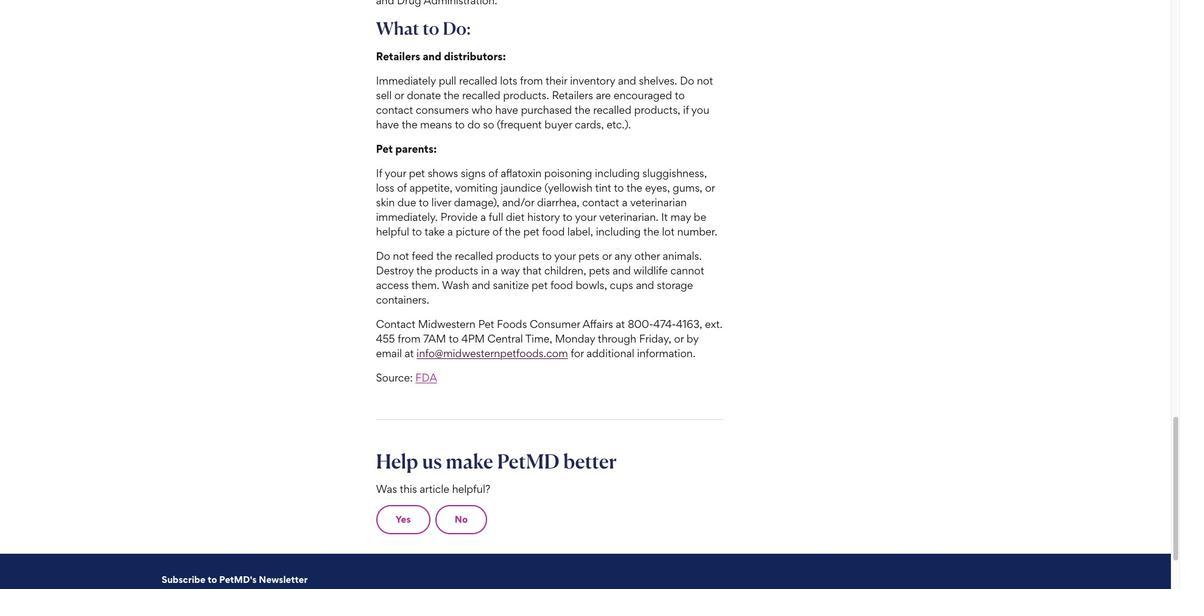 Task type: describe. For each thing, give the bounding box(es) containing it.
appetite,
[[410, 181, 453, 194]]

veterinarian
[[630, 196, 687, 209]]

and inside immediately pull recalled lots from their inventory and shelves. do not sell or donate the recalled products. retailers are encouraged to contact consumers who have purchased the recalled products, if you have the means to do so (frequent buyer cards, etc.).
[[618, 74, 636, 87]]

not inside immediately pull recalled lots from their inventory and shelves. do not sell or donate the recalled products. retailers are encouraged to contact consumers who have purchased the recalled products, if you have the means to do so (frequent buyer cards, etc.).
[[697, 74, 713, 87]]

for
[[571, 347, 584, 360]]

eyes,
[[645, 181, 670, 194]]

due
[[398, 196, 416, 209]]

(yellowish
[[545, 181, 593, 194]]

distributors:
[[444, 50, 506, 63]]

that
[[523, 264, 542, 277]]

474-
[[654, 318, 676, 331]]

yes button
[[376, 506, 431, 535]]

recalled up who
[[462, 89, 501, 102]]

to right tint
[[614, 181, 624, 194]]

what to do:
[[376, 18, 471, 39]]

(frequent
[[497, 118, 542, 131]]

signs
[[461, 167, 486, 180]]

if
[[376, 167, 382, 180]]

the down the diet on the left of page
[[505, 225, 521, 238]]

fda
[[416, 372, 437, 384]]

the left lot
[[644, 225, 659, 238]]

inventory
[[570, 74, 615, 87]]

was
[[376, 483, 397, 496]]

shelves.
[[639, 74, 677, 87]]

and up pull
[[423, 50, 442, 63]]

1 vertical spatial pet
[[523, 225, 540, 238]]

source:
[[376, 372, 413, 384]]

to inside contact midwestern pet foods consumer affairs at 800-474-4163, ext. 455 from 7am to 4pm central time, monday through friday, or by email at
[[449, 333, 459, 345]]

jaundice
[[501, 181, 542, 194]]

shows
[[428, 167, 458, 180]]

petmd's
[[219, 574, 257, 586]]

foods
[[497, 318, 527, 331]]

0 vertical spatial your
[[385, 167, 406, 180]]

us
[[422, 449, 442, 474]]

article
[[420, 483, 449, 496]]

0 horizontal spatial have
[[376, 118, 399, 131]]

info@midwesternpetfoods.com for additional information.
[[417, 347, 696, 360]]

do
[[468, 118, 481, 131]]

source: fda
[[376, 372, 437, 384]]

aflatoxin
[[501, 167, 542, 180]]

destroy
[[376, 264, 414, 277]]

0 vertical spatial pet
[[409, 167, 425, 180]]

subscribe to petmd's newsletter
[[162, 574, 308, 586]]

immediately
[[376, 74, 436, 87]]

800-
[[628, 318, 654, 331]]

not inside do not feed the recalled products to your pets or any other animals. destroy the products in a way that children, pets and wildlife cannot access them. wash and sanitize pet food bowls, cups and storage containers.
[[393, 250, 409, 262]]

a up the veterinarian.
[[622, 196, 628, 209]]

do:
[[443, 18, 471, 39]]

0 horizontal spatial pet
[[376, 142, 393, 155]]

sell
[[376, 89, 392, 102]]

take
[[425, 225, 445, 238]]

455
[[376, 333, 395, 345]]

it
[[661, 211, 668, 223]]

pull
[[439, 74, 456, 87]]

you
[[692, 103, 710, 116]]

from inside contact midwestern pet foods consumer affairs at 800-474-4163, ext. 455 from 7am to 4pm central time, monday through friday, or by email at
[[398, 333, 421, 345]]

midwestern
[[418, 318, 476, 331]]

feed
[[412, 250, 434, 262]]

products.
[[503, 89, 549, 102]]

0 horizontal spatial at
[[405, 347, 414, 360]]

yes
[[396, 514, 411, 526]]

helpful
[[376, 225, 409, 238]]

buyer
[[545, 118, 572, 131]]

1 vertical spatial of
[[397, 181, 407, 194]]

consumers
[[416, 103, 469, 116]]

be
[[694, 211, 706, 223]]

immediately pull recalled lots from their inventory and shelves. do not sell or donate the recalled products. retailers are encouraged to contact consumers who have purchased the recalled products, if you have the means to do so (frequent buyer cards, etc.).
[[376, 74, 713, 131]]

to left do
[[455, 118, 465, 131]]

may
[[671, 211, 691, 223]]

or inside if your pet shows signs of aflatoxin poisoning including sluggishness, loss of appetite, vomiting jaundice (yellowish tint to the eyes, gums, or skin due to liver damage), and/or diarrhea, contact a veterinarian immediately. provide a full diet history to your veterinarian. it may be helpful to take a picture of the pet food label, including the lot number.
[[705, 181, 715, 194]]

purchased
[[521, 103, 572, 116]]

to down diarrhea,
[[563, 211, 573, 223]]

do inside immediately pull recalled lots from their inventory and shelves. do not sell or donate the recalled products. retailers are encouraged to contact consumers who have purchased the recalled products, if you have the means to do so (frequent buyer cards, etc.).
[[680, 74, 694, 87]]

no button
[[435, 506, 488, 535]]

any
[[615, 250, 632, 262]]

way
[[501, 264, 520, 277]]

to down the immediately.
[[412, 225, 422, 238]]

to left petmd's
[[208, 574, 217, 586]]

additional
[[587, 347, 635, 360]]

or inside immediately pull recalled lots from their inventory and shelves. do not sell or donate the recalled products. retailers are encouraged to contact consumers who have purchased the recalled products, if you have the means to do so (frequent buyer cards, etc.).
[[395, 89, 404, 102]]

children,
[[545, 264, 586, 277]]

1 vertical spatial including
[[596, 225, 641, 238]]

to inside do not feed the recalled products to your pets or any other animals. destroy the products in a way that children, pets and wildlife cannot access them. wash and sanitize pet food bowls, cups and storage containers.
[[542, 250, 552, 262]]

recalled down distributors:
[[459, 74, 497, 87]]

access
[[376, 279, 409, 292]]

contact midwestern pet foods consumer affairs at 800-474-4163, ext. 455 from 7am to 4pm central time, monday through friday, or by email at
[[376, 318, 723, 360]]

are
[[596, 89, 611, 102]]

the down pull
[[444, 89, 460, 102]]

damage),
[[454, 196, 500, 209]]

no
[[455, 514, 468, 526]]

picture
[[456, 225, 490, 238]]

provide
[[441, 211, 478, 223]]

containers.
[[376, 294, 429, 306]]

lot
[[662, 225, 675, 238]]

email
[[376, 347, 402, 360]]

so
[[483, 118, 494, 131]]

label,
[[568, 225, 593, 238]]

0 vertical spatial products
[[496, 250, 539, 262]]

cups
[[610, 279, 633, 292]]

sanitize
[[493, 279, 529, 292]]

recalled inside do not feed the recalled products to your pets or any other animals. destroy the products in a way that children, pets and wildlife cannot access them. wash and sanitize pet food bowls, cups and storage containers.
[[455, 250, 493, 262]]



Task type: vqa. For each thing, say whether or not it's contained in the screenshot.
'feed'
yes



Task type: locate. For each thing, give the bounding box(es) containing it.
pets up bowls, at the top
[[589, 264, 610, 277]]

0 vertical spatial from
[[520, 74, 543, 87]]

helpful?
[[452, 483, 490, 496]]

0 vertical spatial pets
[[579, 250, 600, 262]]

not up you
[[697, 74, 713, 87]]

this
[[400, 483, 417, 496]]

pets
[[579, 250, 600, 262], [589, 264, 610, 277]]

1 horizontal spatial at
[[616, 318, 625, 331]]

time,
[[525, 333, 553, 345]]

including down the veterinarian.
[[596, 225, 641, 238]]

at up through in the bottom of the page
[[616, 318, 625, 331]]

history
[[527, 211, 560, 223]]

0 horizontal spatial products
[[435, 264, 478, 277]]

0 horizontal spatial not
[[393, 250, 409, 262]]

their
[[546, 74, 567, 87]]

your
[[385, 167, 406, 180], [575, 211, 597, 223], [554, 250, 576, 262]]

from down contact
[[398, 333, 421, 345]]

the left eyes,
[[627, 181, 643, 194]]

1 horizontal spatial have
[[495, 103, 518, 116]]

1 horizontal spatial contact
[[582, 196, 619, 209]]

them.
[[412, 279, 440, 292]]

bowls,
[[576, 279, 607, 292]]

including
[[595, 167, 640, 180], [596, 225, 641, 238]]

do up the destroy
[[376, 250, 390, 262]]

1 vertical spatial pet
[[478, 318, 494, 331]]

diet
[[506, 211, 525, 223]]

and
[[423, 50, 442, 63], [618, 74, 636, 87], [613, 264, 631, 277], [472, 279, 490, 292], [636, 279, 654, 292]]

and down in on the left of page
[[472, 279, 490, 292]]

pet up 4pm
[[478, 318, 494, 331]]

0 vertical spatial of
[[488, 167, 498, 180]]

petmd
[[497, 449, 559, 474]]

pet inside do not feed the recalled products to your pets or any other animals. destroy the products in a way that children, pets and wildlife cannot access them. wash and sanitize pet food bowls, cups and storage containers.
[[532, 279, 548, 292]]

1 vertical spatial your
[[575, 211, 597, 223]]

number.
[[677, 225, 718, 238]]

4pm
[[462, 333, 485, 345]]

food down history
[[542, 225, 565, 238]]

info@midwesternpetfoods.com link
[[417, 347, 568, 360]]

0 vertical spatial at
[[616, 318, 625, 331]]

contact down sell
[[376, 103, 413, 116]]

your up children, at the left top
[[554, 250, 576, 262]]

1 vertical spatial at
[[405, 347, 414, 360]]

products,
[[634, 103, 681, 116]]

contact inside immediately pull recalled lots from their inventory and shelves. do not sell or donate the recalled products. retailers are encouraged to contact consumers who have purchased the recalled products, if you have the means to do so (frequent buyer cards, etc.).
[[376, 103, 413, 116]]

from
[[520, 74, 543, 87], [398, 333, 421, 345]]

a inside do not feed the recalled products to your pets or any other animals. destroy the products in a way that children, pets and wildlife cannot access them. wash and sanitize pet food bowls, cups and storage containers.
[[493, 264, 498, 277]]

1 vertical spatial products
[[435, 264, 478, 277]]

affairs
[[583, 318, 613, 331]]

other
[[635, 250, 660, 262]]

through
[[598, 333, 637, 345]]

was this article helpful?
[[376, 483, 490, 496]]

1 horizontal spatial pet
[[478, 318, 494, 331]]

retailers up immediately
[[376, 50, 420, 63]]

0 vertical spatial food
[[542, 225, 565, 238]]

1 vertical spatial contact
[[582, 196, 619, 209]]

food inside do not feed the recalled products to your pets or any other animals. destroy the products in a way that children, pets and wildlife cannot access them. wash and sanitize pet food bowls, cups and storage containers.
[[551, 279, 573, 292]]

veterinarian.
[[599, 211, 659, 223]]

to up if
[[675, 89, 685, 102]]

a right take
[[448, 225, 453, 238]]

1 horizontal spatial products
[[496, 250, 539, 262]]

contact down tint
[[582, 196, 619, 209]]

cannot
[[671, 264, 704, 277]]

full
[[489, 211, 503, 223]]

0 vertical spatial pet
[[376, 142, 393, 155]]

encouraged
[[614, 89, 672, 102]]

contact
[[376, 318, 415, 331]]

make
[[446, 449, 493, 474]]

consumer
[[530, 318, 580, 331]]

including up tint
[[595, 167, 640, 180]]

0 vertical spatial including
[[595, 167, 640, 180]]

who
[[472, 103, 493, 116]]

or inside do not feed the recalled products to your pets or any other animals. destroy the products in a way that children, pets and wildlife cannot access them. wash and sanitize pet food bowls, cups and storage containers.
[[602, 250, 612, 262]]

0 horizontal spatial retailers
[[376, 50, 420, 63]]

or
[[395, 89, 404, 102], [705, 181, 715, 194], [602, 250, 612, 262], [674, 333, 684, 345]]

if your pet shows signs of aflatoxin poisoning including sluggishness, loss of appetite, vomiting jaundice (yellowish tint to the eyes, gums, or skin due to liver damage), and/or diarrhea, contact a veterinarian immediately. provide a full diet history to your veterinarian. it may be helpful to take a picture of the pet food label, including the lot number.
[[376, 167, 718, 238]]

1 horizontal spatial retailers
[[552, 89, 593, 102]]

0 vertical spatial not
[[697, 74, 713, 87]]

or left by
[[674, 333, 684, 345]]

the up cards, on the top of the page
[[575, 103, 591, 116]]

gums,
[[673, 181, 703, 194]]

to up children, at the left top
[[542, 250, 552, 262]]

1 vertical spatial do
[[376, 250, 390, 262]]

your up label,
[[575, 211, 597, 223]]

pets down label,
[[579, 250, 600, 262]]

etc.).
[[607, 118, 631, 131]]

1 horizontal spatial from
[[520, 74, 543, 87]]

the up the pet parents:
[[402, 118, 418, 131]]

friday,
[[639, 333, 672, 345]]

1 vertical spatial from
[[398, 333, 421, 345]]

products up wash
[[435, 264, 478, 277]]

recalled
[[459, 74, 497, 87], [462, 89, 501, 102], [593, 103, 632, 116], [455, 250, 493, 262]]

and up "cups"
[[613, 264, 631, 277]]

the right the feed
[[436, 250, 452, 262]]

to down midwestern
[[449, 333, 459, 345]]

help
[[376, 449, 418, 474]]

a left full
[[481, 211, 486, 223]]

newsletter
[[259, 574, 308, 586]]

help us make petmd better
[[376, 449, 617, 474]]

1 vertical spatial not
[[393, 250, 409, 262]]

your right "if"
[[385, 167, 406, 180]]

poisoning
[[544, 167, 592, 180]]

from inside immediately pull recalled lots from their inventory and shelves. do not sell or donate the recalled products. retailers are encouraged to contact consumers who have purchased the recalled products, if you have the means to do so (frequent buyer cards, etc.).
[[520, 74, 543, 87]]

1 vertical spatial food
[[551, 279, 573, 292]]

a
[[622, 196, 628, 209], [481, 211, 486, 223], [448, 225, 453, 238], [493, 264, 498, 277]]

1 horizontal spatial do
[[680, 74, 694, 87]]

contact
[[376, 103, 413, 116], [582, 196, 619, 209]]

pet up "if"
[[376, 142, 393, 155]]

0 horizontal spatial from
[[398, 333, 421, 345]]

parents:
[[395, 142, 437, 155]]

0 horizontal spatial do
[[376, 250, 390, 262]]

not up the destroy
[[393, 250, 409, 262]]

information.
[[637, 347, 696, 360]]

pet up 'appetite,'
[[409, 167, 425, 180]]

tint
[[595, 181, 611, 194]]

subscribe
[[162, 574, 206, 586]]

pet down "that" at left
[[532, 279, 548, 292]]

storage
[[657, 279, 693, 292]]

pet inside contact midwestern pet foods consumer affairs at 800-474-4163, ext. 455 from 7am to 4pm central time, monday through friday, or by email at
[[478, 318, 494, 331]]

donate
[[407, 89, 441, 102]]

of up due
[[397, 181, 407, 194]]

of down full
[[493, 225, 502, 238]]

do not feed the recalled products to your pets or any other animals. destroy the products in a way that children, pets and wildlife cannot access them. wash and sanitize pet food bowls, cups and storage containers.
[[376, 250, 704, 306]]

or left the any
[[602, 250, 612, 262]]

sluggishness,
[[643, 167, 707, 180]]

products up way
[[496, 250, 539, 262]]

pet
[[409, 167, 425, 180], [523, 225, 540, 238], [532, 279, 548, 292]]

what
[[376, 18, 419, 39]]

and up encouraged
[[618, 74, 636, 87]]

0 horizontal spatial contact
[[376, 103, 413, 116]]

the up them.
[[417, 264, 432, 277]]

if
[[683, 103, 689, 116]]

and down "wildlife"
[[636, 279, 654, 292]]

monday
[[555, 333, 595, 345]]

of right 'signs'
[[488, 167, 498, 180]]

contact inside if your pet shows signs of aflatoxin poisoning including sluggishness, loss of appetite, vomiting jaundice (yellowish tint to the eyes, gums, or skin due to liver damage), and/or diarrhea, contact a veterinarian immediately. provide a full diet history to your veterinarian. it may be helpful to take a picture of the pet food label, including the lot number.
[[582, 196, 619, 209]]

or inside contact midwestern pet foods consumer affairs at 800-474-4163, ext. 455 from 7am to 4pm central time, monday through friday, or by email at
[[674, 333, 684, 345]]

recalled up in on the left of page
[[455, 250, 493, 262]]

at right email
[[405, 347, 414, 360]]

better
[[564, 449, 617, 474]]

your inside do not feed the recalled products to your pets or any other animals. destroy the products in a way that children, pets and wildlife cannot access them. wash and sanitize pet food bowls, cups and storage containers.
[[554, 250, 576, 262]]

products
[[496, 250, 539, 262], [435, 264, 478, 277]]

or right gums,
[[705, 181, 715, 194]]

wildlife
[[634, 264, 668, 277]]

0 vertical spatial contact
[[376, 103, 413, 116]]

2 vertical spatial of
[[493, 225, 502, 238]]

do inside do not feed the recalled products to your pets or any other animals. destroy the products in a way that children, pets and wildlife cannot access them. wash and sanitize pet food bowls, cups and storage containers.
[[376, 250, 390, 262]]

fda link
[[416, 372, 437, 384]]

to down 'appetite,'
[[419, 196, 429, 209]]

4163,
[[676, 318, 702, 331]]

1 vertical spatial retailers
[[552, 89, 593, 102]]

have down sell
[[376, 118, 399, 131]]

have up (frequent
[[495, 103, 518, 116]]

by
[[687, 333, 699, 345]]

vomiting
[[455, 181, 498, 194]]

wash
[[442, 279, 469, 292]]

0 vertical spatial have
[[495, 103, 518, 116]]

1 horizontal spatial not
[[697, 74, 713, 87]]

to left do:
[[423, 18, 439, 39]]

1 vertical spatial pets
[[589, 264, 610, 277]]

pet down history
[[523, 225, 540, 238]]

central
[[488, 333, 523, 345]]

or right sell
[[395, 89, 404, 102]]

2 vertical spatial pet
[[532, 279, 548, 292]]

do
[[680, 74, 694, 87], [376, 250, 390, 262]]

skin
[[376, 196, 395, 209]]

and/or
[[502, 196, 535, 209]]

a right in on the left of page
[[493, 264, 498, 277]]

from up products.
[[520, 74, 543, 87]]

diarrhea,
[[537, 196, 580, 209]]

0 vertical spatial do
[[680, 74, 694, 87]]

1 vertical spatial have
[[376, 118, 399, 131]]

food
[[542, 225, 565, 238], [551, 279, 573, 292]]

retailers and distributors:
[[376, 50, 506, 63]]

retailers down their
[[552, 89, 593, 102]]

do right shelves.
[[680, 74, 694, 87]]

ext.
[[705, 318, 723, 331]]

not
[[697, 74, 713, 87], [393, 250, 409, 262]]

recalled up etc.).
[[593, 103, 632, 116]]

liver
[[432, 196, 451, 209]]

food inside if your pet shows signs of aflatoxin poisoning including sluggishness, loss of appetite, vomiting jaundice (yellowish tint to the eyes, gums, or skin due to liver damage), and/or diarrhea, contact a veterinarian immediately. provide a full diet history to your veterinarian. it may be helpful to take a picture of the pet food label, including the lot number.
[[542, 225, 565, 238]]

info@midwesternpetfoods.com
[[417, 347, 568, 360]]

retailers
[[376, 50, 420, 63], [552, 89, 593, 102]]

0 vertical spatial retailers
[[376, 50, 420, 63]]

retailers inside immediately pull recalled lots from their inventory and shelves. do not sell or donate the recalled products. retailers are encouraged to contact consumers who have purchased the recalled products, if you have the means to do so (frequent buyer cards, etc.).
[[552, 89, 593, 102]]

pet
[[376, 142, 393, 155], [478, 318, 494, 331]]

food down children, at the left top
[[551, 279, 573, 292]]

2 vertical spatial your
[[554, 250, 576, 262]]



